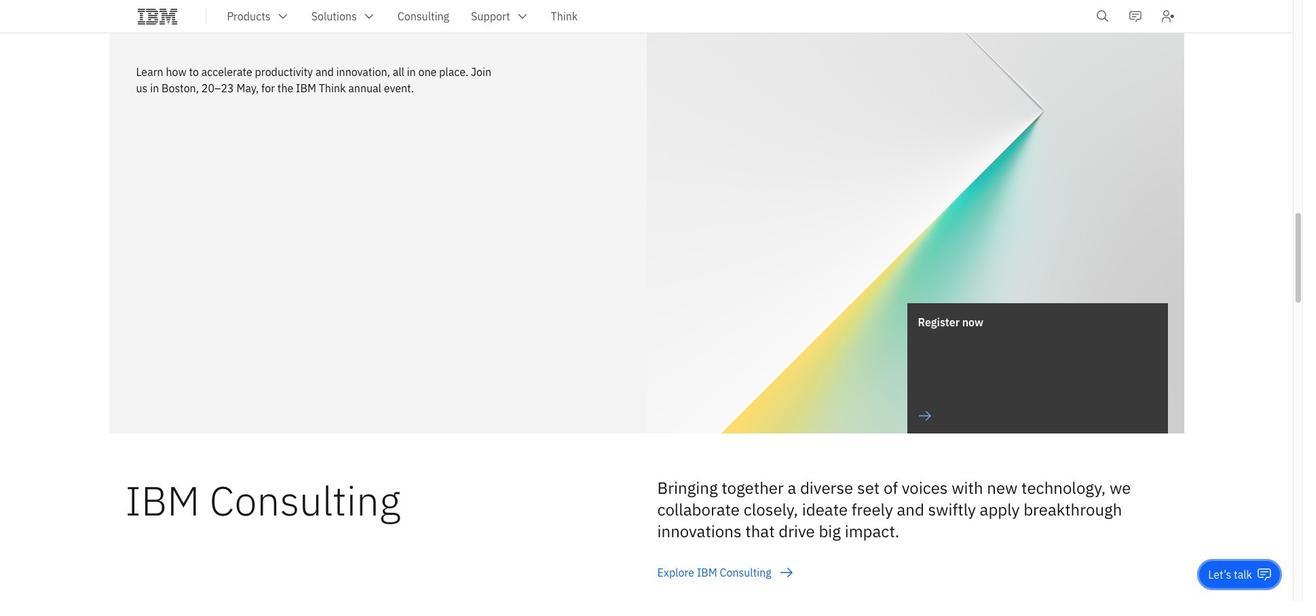 Task type: locate. For each thing, give the bounding box(es) containing it.
let's talk element
[[1209, 568, 1253, 583]]



